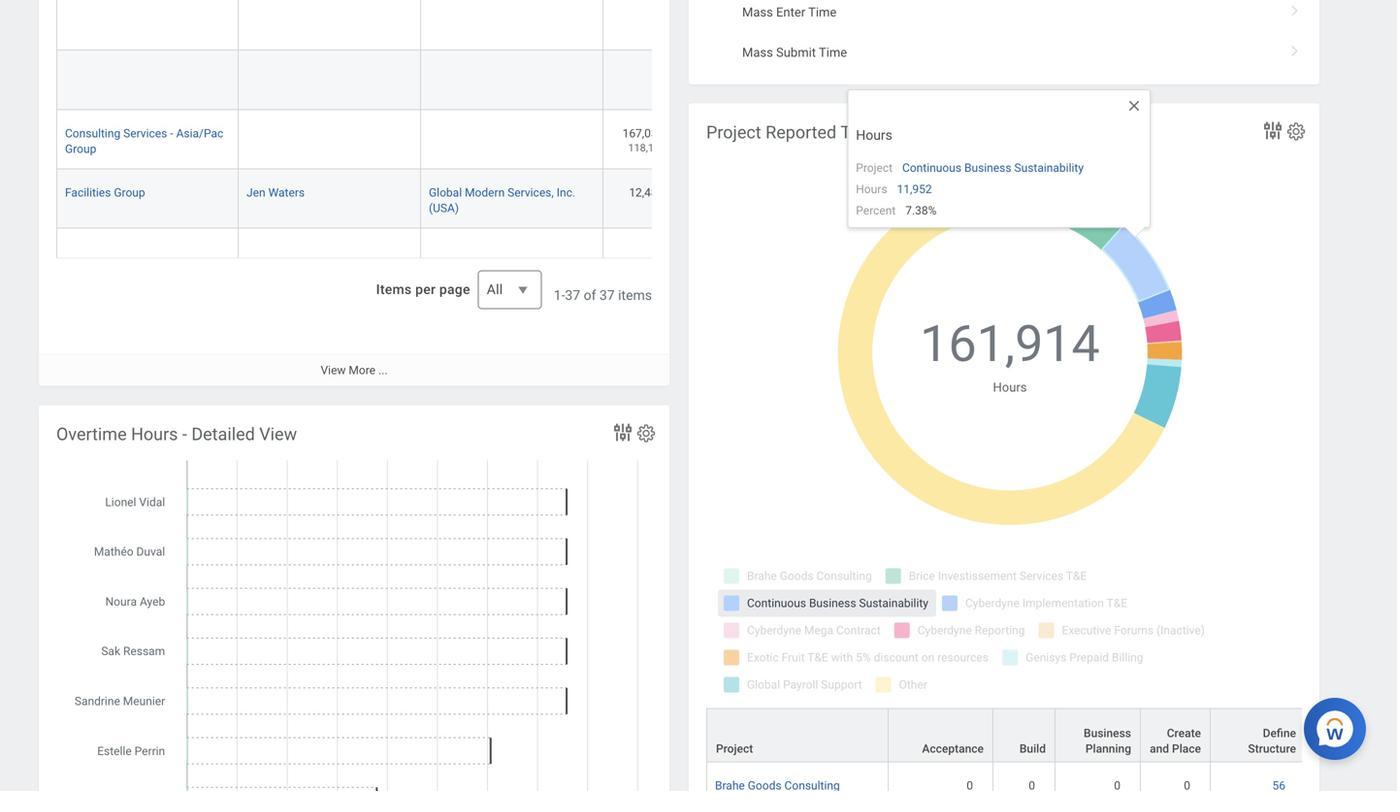 Task type: describe. For each thing, give the bounding box(es) containing it.
project reported time by project element
[[689, 103, 1398, 791]]

consulting
[[65, 127, 121, 140]]

1-37 of 37 items status
[[554, 286, 652, 305]]

jen
[[247, 186, 266, 199]]

view inside view more ... link
[[321, 364, 346, 377]]

project reported time by project
[[707, 122, 962, 143]]

overtime hours - detailed view element
[[39, 405, 670, 791]]

business planning column header
[[1056, 708, 1142, 764]]

overtime
[[56, 424, 127, 445]]

global
[[429, 186, 462, 199]]

7.38%
[[906, 204, 937, 217]]

overtime hours - detailed view
[[56, 424, 297, 445]]

project column header
[[707, 708, 889, 764]]

time for submit
[[819, 45, 848, 60]]

161,914 button
[[921, 310, 1103, 378]]

project button
[[708, 709, 888, 762]]

services
[[123, 127, 167, 140]]

submit
[[777, 45, 816, 60]]

mass submit time link
[[689, 32, 1320, 73]]

build column header
[[994, 708, 1056, 764]]

build button
[[994, 709, 1055, 762]]

118,141.45
[[629, 142, 681, 154]]

row containing consulting services - asia/pac group
[[56, 110, 1235, 169]]

11,952 button
[[897, 182, 935, 197]]

detailed
[[192, 424, 255, 445]]

jen waters link
[[247, 182, 305, 199]]

view more ... link
[[39, 354, 670, 386]]

continuous
[[903, 161, 962, 175]]

by
[[885, 122, 903, 143]]

reported
[[766, 122, 837, 143]]

business inside popup button
[[1084, 727, 1132, 740]]

global modern services, inc. (usa)
[[429, 186, 576, 215]]

mass for mass submit time
[[743, 45, 774, 60]]

configure and view chart data image for overtime hours - detailed view
[[612, 421, 635, 444]]

facilities
[[65, 186, 111, 199]]

1-37 of 37 items
[[554, 287, 652, 303]]

1 37 from the left
[[565, 287, 581, 303]]

- for detailed
[[182, 424, 187, 445]]

of
[[584, 287, 597, 303]]

hours 11,952 percent 7.38%
[[856, 183, 937, 217]]

time off balances and liability by organization element
[[39, 0, 1235, 386]]

business planning
[[1084, 727, 1132, 756]]

11,952
[[897, 183, 932, 196]]

items per page
[[376, 282, 471, 298]]

hours tooltip
[[848, 89, 1151, 248]]

1-
[[554, 287, 565, 303]]

sustainability
[[1015, 161, 1084, 175]]

(usa)
[[429, 201, 459, 215]]

project inside hours 'tooltip'
[[856, 161, 893, 175]]

consulting services - asia/pac group
[[65, 127, 224, 156]]

mass enter time link
[[689, 0, 1320, 32]]

create and place button
[[1142, 709, 1211, 762]]

place
[[1173, 742, 1202, 756]]

1 vertical spatial group
[[114, 186, 145, 199]]

167,030.42
[[623, 127, 681, 140]]



Task type: locate. For each thing, give the bounding box(es) containing it.
chevron right image
[[1283, 0, 1309, 17], [1283, 38, 1309, 58]]

1 vertical spatial business
[[1084, 727, 1132, 740]]

37 right of
[[600, 287, 615, 303]]

0 horizontal spatial -
[[170, 127, 173, 140]]

enter
[[777, 5, 806, 19]]

jen waters
[[247, 186, 305, 199]]

configure project reported time by project image
[[1286, 121, 1308, 142]]

mass left enter
[[743, 5, 774, 19]]

create and place column header
[[1142, 708, 1212, 764]]

group right 'facilities'
[[114, 186, 145, 199]]

row
[[56, 0, 1235, 50], [56, 50, 1235, 110], [56, 110, 1235, 169], [56, 169, 1235, 229], [56, 229, 1235, 288], [707, 708, 1398, 764], [707, 763, 1398, 791]]

configure and view chart data image left configure overtime hours - detailed view icon
[[612, 421, 635, 444]]

0 horizontal spatial configure and view chart data image
[[612, 421, 635, 444]]

- left detailed
[[182, 424, 187, 445]]

1 vertical spatial view
[[259, 424, 297, 445]]

37
[[565, 287, 581, 303], [600, 287, 615, 303]]

page
[[440, 282, 471, 298]]

0 horizontal spatial group
[[65, 142, 96, 156]]

0 vertical spatial mass
[[743, 5, 774, 19]]

business planning button
[[1056, 709, 1141, 762]]

list containing mass enter time
[[689, 0, 1320, 73]]

acceptance button
[[889, 709, 993, 762]]

- inside consulting services - asia/pac group
[[170, 127, 173, 140]]

mass inside mass submit time link
[[743, 45, 774, 60]]

configure and view chart data image left configure project reported time by project image
[[1262, 119, 1285, 142]]

view left more
[[321, 364, 346, 377]]

mass inside mass enter time link
[[743, 5, 774, 19]]

items per page element
[[373, 259, 542, 321]]

1 horizontal spatial group
[[114, 186, 145, 199]]

project inside project popup button
[[716, 742, 754, 756]]

continuous business sustainability link
[[903, 157, 1084, 175]]

1 horizontal spatial -
[[182, 424, 187, 445]]

mass
[[743, 5, 774, 19], [743, 45, 774, 60]]

0 horizontal spatial business
[[965, 161, 1012, 175]]

define structure button
[[1212, 709, 1306, 762]]

...
[[379, 364, 388, 377]]

161,914
[[921, 315, 1101, 373]]

1 horizontal spatial view
[[321, 364, 346, 377]]

0 vertical spatial business
[[965, 161, 1012, 175]]

time
[[809, 5, 837, 19], [819, 45, 848, 60], [841, 122, 880, 143]]

chevron right image for mass enter time
[[1283, 0, 1309, 17]]

inc.
[[557, 186, 576, 199]]

chevron right image inside mass submit time link
[[1283, 38, 1309, 58]]

more
[[349, 364, 376, 377]]

2 37 from the left
[[600, 287, 615, 303]]

-
[[170, 127, 173, 140], [182, 424, 187, 445]]

items
[[618, 287, 652, 303]]

0 horizontal spatial 37
[[565, 287, 581, 303]]

hours inside 161,914 hours
[[994, 380, 1028, 394]]

12,480.00
[[629, 186, 681, 199]]

2 vertical spatial time
[[841, 122, 880, 143]]

time for reported
[[841, 122, 880, 143]]

time right submit
[[819, 45, 848, 60]]

1 vertical spatial time
[[819, 45, 848, 60]]

structure
[[1249, 742, 1297, 756]]

configure and view chart data image
[[1262, 119, 1285, 142], [612, 421, 635, 444]]

mass submit time
[[743, 45, 848, 60]]

define
[[1264, 727, 1297, 740]]

chevron right image inside mass enter time link
[[1283, 0, 1309, 17]]

1 horizontal spatial business
[[1084, 727, 1132, 740]]

2 chevron right image from the top
[[1283, 38, 1309, 58]]

2 mass from the top
[[743, 45, 774, 60]]

- right services
[[170, 127, 173, 140]]

modern
[[465, 186, 505, 199]]

1 horizontal spatial 37
[[600, 287, 615, 303]]

percent
[[856, 204, 896, 217]]

acceptance column header
[[889, 708, 994, 764]]

row containing facilities group
[[56, 169, 1235, 229]]

define structure
[[1249, 727, 1297, 756]]

- for asia/pac
[[170, 127, 173, 140]]

hours
[[856, 127, 893, 143], [856, 183, 888, 196], [994, 380, 1028, 394], [131, 424, 178, 445]]

hours inside "hours 11,952 percent 7.38%"
[[856, 183, 888, 196]]

facilities group link
[[65, 182, 145, 199]]

0 vertical spatial -
[[170, 127, 173, 140]]

create and place
[[1150, 727, 1202, 756]]

configure overtime hours - detailed view image
[[636, 423, 657, 444]]

1 vertical spatial configure and view chart data image
[[612, 421, 635, 444]]

global modern services, inc. (usa) link
[[429, 182, 576, 215]]

configure and view chart data image inside project reported time by project element
[[1262, 119, 1285, 142]]

facilities group
[[65, 186, 145, 199]]

0 vertical spatial configure and view chart data image
[[1262, 119, 1285, 142]]

0 vertical spatial time
[[809, 5, 837, 19]]

view
[[321, 364, 346, 377], [259, 424, 297, 445]]

planning
[[1086, 742, 1132, 756]]

asia/pac
[[176, 127, 224, 140]]

1 vertical spatial -
[[182, 424, 187, 445]]

1 vertical spatial mass
[[743, 45, 774, 60]]

build
[[1020, 742, 1046, 756]]

business
[[965, 161, 1012, 175], [1084, 727, 1132, 740]]

create
[[1168, 727, 1202, 740]]

mass for mass enter time
[[743, 5, 774, 19]]

row containing business planning
[[707, 708, 1398, 764]]

time left by
[[841, 122, 880, 143]]

cell
[[56, 0, 239, 50], [239, 0, 421, 50], [421, 0, 604, 50], [604, 0, 689, 50], [56, 50, 239, 110], [239, 50, 421, 110], [421, 50, 604, 110], [604, 50, 689, 110], [239, 110, 421, 169], [421, 110, 604, 169], [56, 229, 239, 288], [239, 229, 421, 288], [421, 229, 604, 288], [604, 229, 689, 288]]

37 left of
[[565, 287, 581, 303]]

group down consulting
[[65, 142, 96, 156]]

continuous business sustainability
[[903, 161, 1084, 175]]

list
[[689, 0, 1320, 73]]

waters
[[268, 186, 305, 199]]

close image
[[1127, 98, 1143, 114]]

0 horizontal spatial view
[[259, 424, 297, 445]]

0 vertical spatial chevron right image
[[1283, 0, 1309, 17]]

time for enter
[[809, 5, 837, 19]]

services,
[[508, 186, 554, 199]]

167,030.42 118,141.45
[[623, 127, 681, 154]]

business right continuous
[[965, 161, 1012, 175]]

1 chevron right image from the top
[[1283, 0, 1309, 17]]

161,914 hours
[[921, 315, 1101, 394]]

group
[[65, 142, 96, 156], [114, 186, 145, 199]]

chevron right image for mass submit time
[[1283, 38, 1309, 58]]

and
[[1150, 742, 1170, 756]]

time right enter
[[809, 5, 837, 19]]

items
[[376, 282, 412, 298]]

per
[[416, 282, 436, 298]]

1 mass from the top
[[743, 5, 774, 19]]

1 vertical spatial chevron right image
[[1283, 38, 1309, 58]]

mass left submit
[[743, 45, 774, 60]]

business inside 'link'
[[965, 161, 1012, 175]]

0 vertical spatial view
[[321, 364, 346, 377]]

view more ...
[[321, 364, 388, 377]]

1 horizontal spatial configure and view chart data image
[[1262, 119, 1285, 142]]

0 vertical spatial group
[[65, 142, 96, 156]]

group inside consulting services - asia/pac group
[[65, 142, 96, 156]]

mass enter time
[[743, 5, 837, 19]]

project
[[707, 122, 762, 143], [907, 122, 962, 143], [856, 161, 893, 175], [716, 742, 754, 756]]

consulting services - asia/pac group link
[[65, 123, 224, 156]]

configure and view chart data image for project reported time by project
[[1262, 119, 1285, 142]]

view right detailed
[[259, 424, 297, 445]]

business up planning
[[1084, 727, 1132, 740]]

acceptance
[[923, 742, 984, 756]]

view inside overtime hours - detailed view element
[[259, 424, 297, 445]]



Task type: vqa. For each thing, say whether or not it's contained in the screenshot.
close environment banner IMAGE at the right top of page
no



